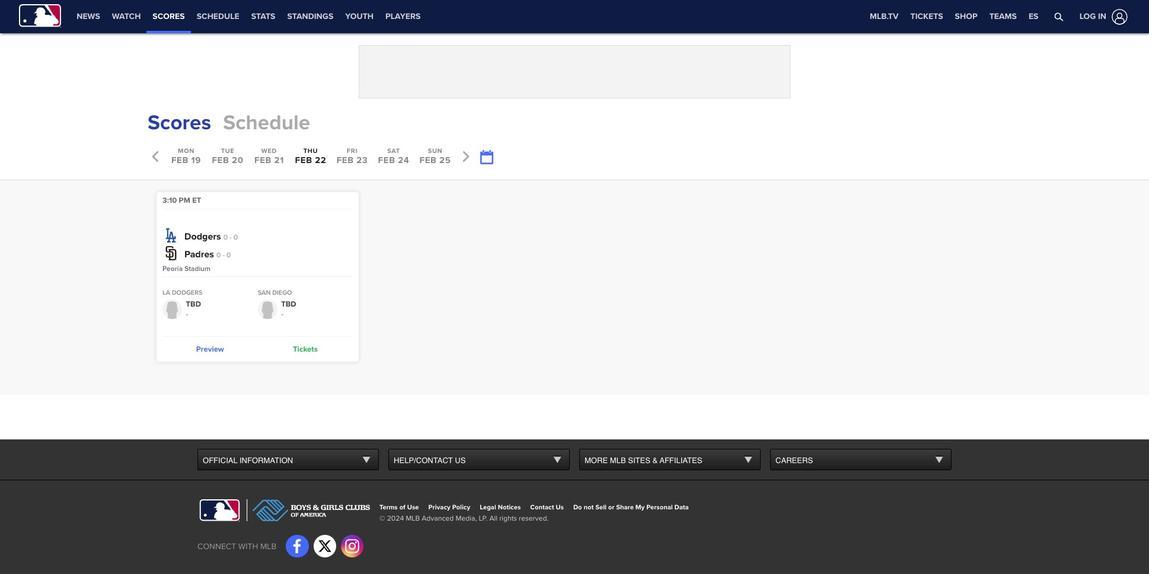 Task type: locate. For each thing, give the bounding box(es) containing it.
legal notices
[[480, 503, 521, 511]]

watch
[[112, 11, 141, 21]]

contact
[[531, 503, 554, 511]]

0 vertical spatial schedule
[[197, 11, 240, 21]]

padres image
[[164, 246, 179, 260]]

tbd
[[186, 300, 201, 309], [281, 300, 296, 309]]

feb for feb 23
[[337, 155, 354, 165]]

2024
[[387, 514, 404, 523]]

media,
[[456, 514, 477, 523]]

feb left 25
[[420, 155, 437, 165]]

scores
[[153, 11, 185, 21], [148, 110, 211, 135]]

scores link up mon
[[148, 110, 211, 135]]

2 secondary navigation element from the left
[[427, 0, 526, 33]]

schedule link
[[191, 0, 245, 33], [223, 110, 310, 135]]

dodgers up padres
[[185, 231, 221, 243]]

- down dodgers 0 - 0
[[223, 251, 225, 260]]

us
[[455, 456, 466, 465]]

diego
[[272, 289, 292, 297]]

tickets
[[911, 11, 944, 21], [293, 344, 318, 354]]

us
[[556, 503, 564, 511]]

feb inside wed feb 21
[[254, 155, 272, 165]]

top navigation menu bar
[[0, 0, 1150, 33]]

&
[[653, 456, 658, 465]]

1 horizontal spatial mlb
[[406, 514, 420, 523]]

7 feb from the left
[[420, 155, 437, 165]]

feb inside tue feb 20
[[212, 155, 229, 165]]

mlb for connect with mlb
[[260, 542, 277, 552]]

- inside padres 0 - 0
[[223, 251, 225, 260]]

23
[[357, 155, 368, 165]]

None text field
[[480, 150, 495, 166]]

feb for feb 20
[[212, 155, 229, 165]]

tbd down diego
[[281, 300, 296, 309]]

feb for feb 25
[[420, 155, 437, 165]]

my
[[636, 503, 645, 511]]

1 tbd - from the left
[[186, 300, 201, 319]]

schedule link up wed
[[223, 110, 310, 135]]

1 horizontal spatial tickets
[[911, 11, 944, 21]]

dodgers 0 - 0
[[185, 231, 238, 243]]

tickets inside tertiary navigation element
[[911, 11, 944, 21]]

3 feb from the left
[[254, 155, 272, 165]]

feb inside mon feb 19
[[171, 155, 189, 165]]

scores link right watch
[[147, 0, 191, 31]]

mlb right with
[[260, 542, 277, 552]]

advanced
[[422, 514, 454, 523]]

5 feb from the left
[[337, 155, 354, 165]]

feb inside sun feb 25
[[420, 155, 437, 165]]

lp.
[[479, 514, 488, 523]]

schedule
[[197, 11, 240, 21], [223, 110, 310, 135]]

log in
[[1080, 11, 1107, 21]]

sun feb 25
[[420, 147, 451, 165]]

scores link
[[147, 0, 191, 31], [148, 110, 211, 135]]

legal notices link
[[480, 503, 521, 511]]

tickets link
[[905, 0, 950, 33], [286, 340, 325, 359], [286, 340, 325, 359]]

data
[[675, 503, 689, 511]]

2 feb from the left
[[212, 155, 229, 165]]

standings
[[287, 11, 334, 21]]

padres
[[185, 249, 214, 260]]

-
[[230, 233, 232, 242], [223, 251, 225, 260], [186, 310, 188, 319], [281, 310, 284, 319]]

or
[[609, 503, 615, 511]]

6 feb from the left
[[378, 155, 396, 165]]

sun
[[428, 147, 443, 155]]

0 horizontal spatial mlb
[[260, 542, 277, 552]]

- down la dodgers in the left of the page
[[186, 310, 188, 319]]

1 secondary navigation element from the left
[[71, 0, 427, 33]]

san diego
[[258, 289, 292, 297]]

scores up mon
[[148, 110, 211, 135]]

1 vertical spatial dodgers
[[172, 289, 203, 297]]

feb inside thu feb 22
[[295, 155, 313, 165]]

feb left "23"
[[337, 155, 354, 165]]

feb
[[171, 155, 189, 165], [212, 155, 229, 165], [254, 155, 272, 165], [295, 155, 313, 165], [337, 155, 354, 165], [378, 155, 396, 165], [420, 155, 437, 165]]

0 vertical spatial tickets
[[911, 11, 944, 21]]

0 vertical spatial scores
[[153, 11, 185, 21]]

secondary navigation element
[[71, 0, 427, 33], [427, 0, 526, 33]]

0 horizontal spatial tbd
[[186, 300, 201, 309]]

1 vertical spatial mlb
[[406, 514, 420, 523]]

tertiary navigation element
[[864, 0, 1045, 33]]

1 horizontal spatial tbd
[[281, 300, 296, 309]]

advertisement element
[[359, 45, 791, 98]]

0 horizontal spatial tickets
[[293, 344, 318, 354]]

shop
[[956, 11, 978, 21]]

dodgers
[[185, 231, 221, 243], [172, 289, 203, 297]]

more mlb sites & affiliates button
[[580, 449, 761, 471]]

et
[[192, 196, 201, 205]]

0 vertical spatial mlb
[[610, 456, 626, 465]]

24
[[398, 155, 410, 165]]

tbd -
[[186, 300, 201, 319], [281, 300, 296, 319]]

standings link
[[281, 0, 340, 33]]

with
[[238, 542, 258, 552]]

careers button
[[771, 449, 952, 471]]

feb left the 22
[[295, 155, 313, 165]]

dodgers right la
[[172, 289, 203, 297]]

contact us
[[531, 503, 564, 511]]

help/contact us button
[[389, 449, 570, 471]]

preview link
[[191, 340, 229, 359], [191, 340, 229, 359]]

- up padres 0 - 0
[[230, 233, 232, 242]]

2 horizontal spatial mlb
[[610, 456, 626, 465]]

mlb down use
[[406, 514, 420, 523]]

schedule link left stats
[[191, 0, 245, 33]]

tbd - down diego
[[281, 300, 296, 319]]

la
[[163, 289, 170, 297]]

preview
[[196, 344, 224, 354]]

all
[[490, 514, 498, 523]]

2 vertical spatial mlb
[[260, 542, 277, 552]]

schedule up wed
[[223, 110, 310, 135]]

schedule inside 'secondary navigation' element
[[197, 11, 240, 21]]

- down diego
[[281, 310, 284, 319]]

major league baseball image
[[19, 4, 61, 28]]

1 vertical spatial tickets
[[293, 344, 318, 354]]

0 vertical spatial scores link
[[147, 0, 191, 31]]

feb left 19
[[171, 155, 189, 165]]

feb inside sat feb 24
[[378, 155, 396, 165]]

0 horizontal spatial tbd -
[[186, 300, 201, 319]]

youth
[[345, 11, 374, 21]]

legal
[[480, 503, 496, 511]]

mon feb 19
[[171, 147, 201, 165]]

1 vertical spatial scores
[[148, 110, 211, 135]]

mlb inside button
[[610, 456, 626, 465]]

news link
[[71, 0, 106, 33]]

mlb
[[610, 456, 626, 465], [406, 514, 420, 523], [260, 542, 277, 552]]

scores link inside 'secondary navigation' element
[[147, 0, 191, 31]]

feb left 24
[[378, 155, 396, 165]]

scores right watch
[[153, 11, 185, 21]]

tbd down la dodgers in the left of the page
[[186, 300, 201, 309]]

mlb.com image
[[198, 499, 242, 522]]

schedule left stats
[[197, 11, 240, 21]]

25
[[440, 155, 451, 165]]

feb left 20
[[212, 155, 229, 165]]

tbd - down la dodgers in the left of the page
[[186, 300, 201, 319]]

official information button
[[198, 449, 379, 471]]

0
[[223, 233, 228, 242], [234, 233, 238, 242], [217, 251, 221, 260], [227, 251, 231, 260]]

help/contact us
[[394, 456, 466, 465]]

0 vertical spatial schedule link
[[191, 0, 245, 33]]

feb left 21
[[254, 155, 272, 165]]

privacy policy
[[429, 503, 471, 511]]

mlb for © 2024 mlb advanced media, lp. all rights reserved.
[[406, 514, 420, 523]]

feb inside fri feb 23
[[337, 155, 354, 165]]

4 feb from the left
[[295, 155, 313, 165]]

1 horizontal spatial tbd -
[[281, 300, 296, 319]]

1 feb from the left
[[171, 155, 189, 165]]

wed feb 21
[[254, 147, 284, 165]]

1 tbd from the left
[[186, 300, 201, 309]]

stadium
[[185, 265, 211, 274]]

mlb left the sites
[[610, 456, 626, 465]]



Task type: vqa. For each thing, say whether or not it's contained in the screenshot.


Task type: describe. For each thing, give the bounding box(es) containing it.
secondary navigation element containing news
[[71, 0, 427, 33]]

2 tbd - from the left
[[281, 300, 296, 319]]

privacy
[[429, 503, 451, 511]]

sat
[[388, 147, 400, 155]]

reserved.
[[519, 514, 549, 523]]

log
[[1080, 11, 1097, 21]]

rights
[[500, 514, 517, 523]]

19
[[191, 155, 201, 165]]

feb for feb 21
[[254, 155, 272, 165]]

connect
[[198, 542, 236, 552]]

2 tbd from the left
[[281, 300, 296, 309]]

wed
[[262, 147, 277, 155]]

0 vertical spatial dodgers
[[185, 231, 221, 243]]

personal
[[647, 503, 673, 511]]

watch link
[[106, 0, 147, 33]]

terms of use
[[380, 503, 419, 511]]

sell
[[596, 503, 607, 511]]

affiliates
[[660, 456, 703, 465]]

20
[[232, 155, 244, 165]]

sat feb 24
[[378, 147, 410, 165]]

do
[[574, 503, 582, 511]]

fri
[[347, 147, 358, 155]]

boys and girls club of america image
[[247, 499, 370, 522]]

stats
[[251, 11, 276, 21]]

padres 0 - 0
[[185, 249, 231, 260]]

1 vertical spatial scores link
[[148, 110, 211, 135]]

sites
[[628, 456, 651, 465]]

privacy policy link
[[429, 503, 471, 511]]

thu feb 22
[[295, 147, 327, 165]]

official
[[203, 456, 238, 465]]

scores inside top navigation menu bar
[[153, 11, 185, 21]]

tue
[[221, 147, 235, 155]]

not
[[584, 503, 594, 511]]

© 2024 mlb advanced media, lp. all rights reserved.
[[380, 514, 549, 523]]

3:10 pm et
[[163, 196, 201, 205]]

official information
[[203, 456, 293, 465]]

in
[[1099, 11, 1107, 21]]

contact us link
[[531, 503, 564, 511]]

1 vertical spatial schedule
[[223, 110, 310, 135]]

- inside dodgers 0 - 0
[[230, 233, 232, 242]]

more
[[585, 456, 608, 465]]

tue feb 20
[[212, 147, 244, 165]]

es
[[1029, 11, 1039, 21]]

more mlb sites & affiliates
[[585, 456, 703, 465]]

do not sell or share my personal data link
[[574, 503, 689, 511]]

la dodgers
[[163, 289, 203, 297]]

thu
[[304, 147, 318, 155]]

3:10
[[163, 196, 177, 205]]

players
[[386, 11, 421, 21]]

help/contact
[[394, 456, 453, 465]]

stats link
[[245, 0, 281, 33]]

information
[[240, 456, 293, 465]]

21
[[274, 155, 284, 165]]

pm
[[179, 196, 190, 205]]

mlb.tv link
[[864, 0, 905, 33]]

fri feb 23
[[337, 147, 368, 165]]

youth link
[[340, 0, 380, 33]]

dodgers image
[[164, 228, 179, 243]]

use
[[407, 503, 419, 511]]

teams
[[990, 11, 1017, 21]]

feb for feb 22
[[295, 155, 313, 165]]

teams link
[[984, 0, 1023, 33]]

shop link
[[950, 0, 984, 33]]

notices
[[498, 503, 521, 511]]

es link
[[1023, 0, 1045, 33]]

©
[[380, 514, 385, 523]]

peoria
[[163, 265, 183, 274]]

do not sell or share my personal data
[[574, 503, 689, 511]]

terms of use link
[[380, 503, 419, 511]]

san
[[258, 289, 271, 297]]

22
[[315, 155, 327, 165]]

log in button
[[1066, 6, 1131, 27]]

news
[[77, 11, 100, 21]]

careers
[[776, 456, 813, 465]]

of
[[400, 503, 406, 511]]

1 vertical spatial schedule link
[[223, 110, 310, 135]]

share
[[617, 503, 634, 511]]

players link
[[380, 0, 427, 33]]

feb for feb 24
[[378, 155, 396, 165]]

terms
[[380, 503, 398, 511]]

mlb.tv
[[870, 11, 899, 21]]

feb for feb 19
[[171, 155, 189, 165]]

connect with mlb
[[198, 542, 277, 552]]



